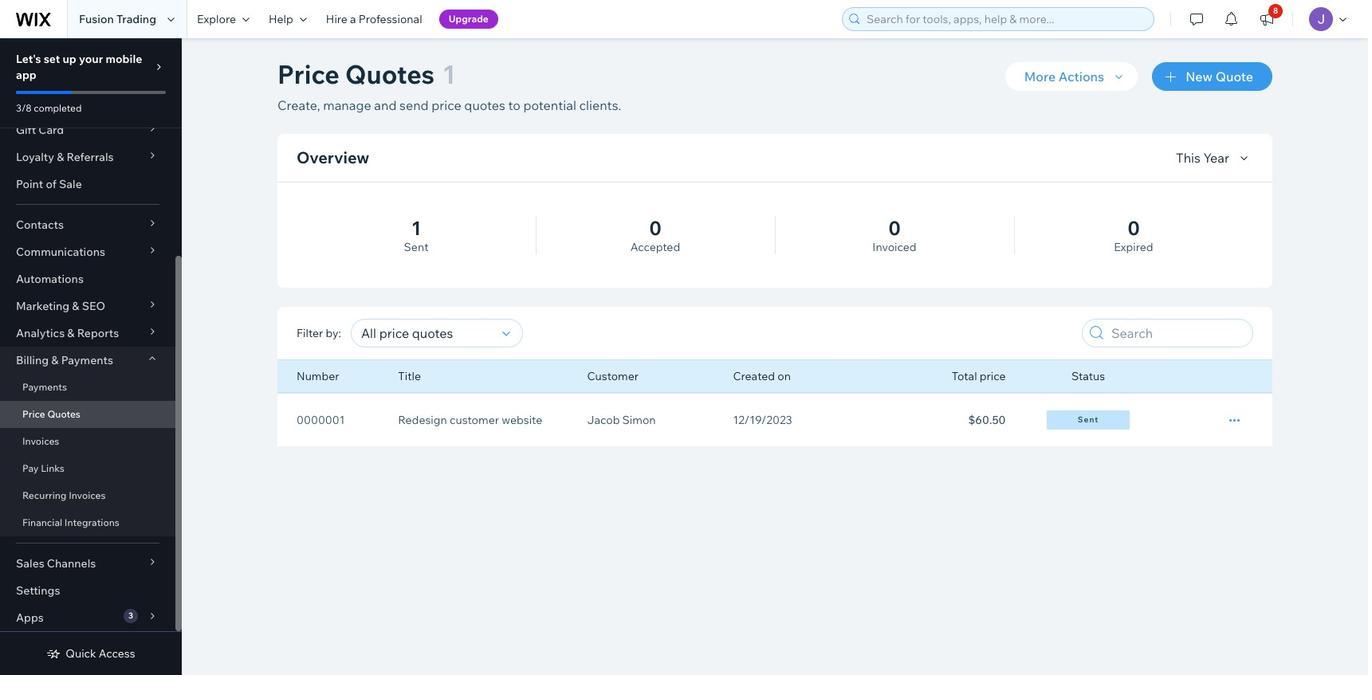 Task type: vqa. For each thing, say whether or not it's contained in the screenshot.
the Quick Access
yes



Task type: locate. For each thing, give the bounding box(es) containing it.
automations link
[[0, 265, 175, 293]]

sales
[[16, 556, 44, 571]]

0 horizontal spatial price
[[22, 408, 45, 420]]

payments up price quotes
[[22, 381, 67, 393]]

0 horizontal spatial sent
[[404, 240, 428, 254]]

this year
[[1176, 150, 1229, 166]]

access
[[99, 647, 135, 661]]

billing & payments
[[16, 353, 113, 368]]

0 for 0 expired
[[1128, 216, 1140, 240]]

price right send
[[431, 97, 461, 113]]

1 horizontal spatial price
[[980, 369, 1006, 383]]

let's set up your mobile app
[[16, 52, 142, 82]]

created
[[733, 369, 775, 383]]

&
[[57, 150, 64, 164], [72, 299, 79, 313], [67, 326, 75, 340], [51, 353, 59, 368]]

quotes up and
[[345, 58, 434, 90]]

2 horizontal spatial 0
[[1128, 216, 1140, 240]]

0 horizontal spatial 0
[[649, 216, 661, 240]]

a
[[350, 12, 356, 26]]

invoices down pay links "link"
[[69, 489, 106, 501]]

$60.50
[[968, 413, 1006, 427]]

sales channels
[[16, 556, 96, 571]]

sale
[[59, 177, 82, 191]]

payments inside "popup button"
[[61, 353, 113, 368]]

and
[[374, 97, 397, 113]]

0 for 0 accepted
[[649, 216, 661, 240]]

1 vertical spatial price
[[980, 369, 1006, 383]]

potential
[[523, 97, 576, 113]]

financial
[[22, 517, 62, 529]]

1 horizontal spatial 0
[[888, 216, 901, 240]]

invoices link
[[0, 428, 175, 455]]

payments
[[61, 353, 113, 368], [22, 381, 67, 393]]

0 vertical spatial quotes
[[345, 58, 434, 90]]

gift
[[16, 123, 36, 137]]

analytics & reports button
[[0, 320, 175, 347]]

quotes
[[464, 97, 505, 113]]

price
[[431, 97, 461, 113], [980, 369, 1006, 383]]

price right total
[[980, 369, 1006, 383]]

on
[[777, 369, 791, 383]]

0 vertical spatial price
[[277, 58, 340, 90]]

0 horizontal spatial quotes
[[47, 408, 80, 420]]

send
[[399, 97, 429, 113]]

new
[[1186, 69, 1213, 85]]

more
[[1024, 69, 1056, 85]]

1 vertical spatial price
[[22, 408, 45, 420]]

1 horizontal spatial quotes
[[345, 58, 434, 90]]

overview
[[297, 147, 369, 167]]

& for marketing
[[72, 299, 79, 313]]

0 vertical spatial payments
[[61, 353, 113, 368]]

contacts button
[[0, 211, 175, 238]]

1 horizontal spatial sent
[[1078, 415, 1099, 425]]

invoices
[[22, 435, 59, 447], [69, 489, 106, 501]]

clients.
[[579, 97, 621, 113]]

invoices up pay links
[[22, 435, 59, 447]]

website
[[502, 413, 542, 427]]

price up create,
[[277, 58, 340, 90]]

point
[[16, 177, 43, 191]]

total
[[952, 369, 977, 383]]

1 0 from the left
[[649, 216, 661, 240]]

8
[[1273, 6, 1278, 16]]

& inside dropdown button
[[72, 299, 79, 313]]

invoiced
[[872, 240, 916, 254]]

0 vertical spatial invoices
[[22, 435, 59, 447]]

quotes
[[345, 58, 434, 90], [47, 408, 80, 420]]

1 horizontal spatial 1
[[442, 58, 455, 90]]

professional
[[359, 12, 422, 26]]

sent
[[404, 240, 428, 254], [1078, 415, 1099, 425]]

price inside price quotes link
[[22, 408, 45, 420]]

1
[[442, 58, 455, 90], [411, 216, 421, 240]]

1 vertical spatial 1
[[411, 216, 421, 240]]

0 inside 0 invoiced
[[888, 216, 901, 240]]

1 vertical spatial quotes
[[47, 408, 80, 420]]

your
[[79, 52, 103, 66]]

1 vertical spatial sent
[[1078, 415, 1099, 425]]

links
[[41, 462, 64, 474]]

hire
[[326, 12, 348, 26]]

& left reports
[[67, 326, 75, 340]]

0 vertical spatial 1
[[442, 58, 455, 90]]

price down billing
[[22, 408, 45, 420]]

payments up payments link
[[61, 353, 113, 368]]

& inside dropdown button
[[67, 326, 75, 340]]

price for price quotes
[[22, 408, 45, 420]]

1 vertical spatial invoices
[[69, 489, 106, 501]]

& inside "dropdown button"
[[57, 150, 64, 164]]

set
[[44, 52, 60, 66]]

quotes inside sidebar element
[[47, 408, 80, 420]]

& right loyalty
[[57, 150, 64, 164]]

0 horizontal spatial invoices
[[22, 435, 59, 447]]

up
[[63, 52, 76, 66]]

reports
[[77, 326, 119, 340]]

filter
[[297, 326, 323, 340]]

app
[[16, 68, 37, 82]]

more actions button
[[1005, 62, 1138, 91]]

& inside "popup button"
[[51, 353, 59, 368]]

quotes for price quotes 1 create, manage and send price quotes to potential clients.
[[345, 58, 434, 90]]

price inside price quotes 1 create, manage and send price quotes to potential clients.
[[277, 58, 340, 90]]

3/8 completed
[[16, 102, 82, 114]]

1 sent
[[404, 216, 428, 254]]

filter by:
[[297, 326, 341, 340]]

1 inside price quotes 1 create, manage and send price quotes to potential clients.
[[442, 58, 455, 90]]

quotes inside price quotes 1 create, manage and send price quotes to potential clients.
[[345, 58, 434, 90]]

12/19/2023
[[733, 413, 792, 427]]

& right billing
[[51, 353, 59, 368]]

0 horizontal spatial price
[[431, 97, 461, 113]]

2 0 from the left
[[888, 216, 901, 240]]

hire a professional link
[[316, 0, 432, 38]]

1 horizontal spatial price
[[277, 58, 340, 90]]

3
[[128, 611, 133, 621]]

price quotes link
[[0, 401, 175, 428]]

0 vertical spatial price
[[431, 97, 461, 113]]

1 vertical spatial payments
[[22, 381, 67, 393]]

0
[[649, 216, 661, 240], [888, 216, 901, 240], [1128, 216, 1140, 240]]

& for billing
[[51, 353, 59, 368]]

recurring invoices link
[[0, 482, 175, 509]]

quotes down payments link
[[47, 408, 80, 420]]

more actions
[[1024, 69, 1104, 85]]

number
[[297, 369, 339, 383]]

0 horizontal spatial 1
[[411, 216, 421, 240]]

3 0 from the left
[[1128, 216, 1140, 240]]

Search field
[[1107, 320, 1248, 347]]

billing & payments button
[[0, 347, 175, 374]]

integrations
[[64, 517, 119, 529]]

0 inside 0 expired
[[1128, 216, 1140, 240]]

0 inside 0 accepted
[[649, 216, 661, 240]]

None field
[[356, 320, 497, 347]]

0 vertical spatial sent
[[404, 240, 428, 254]]

& left seo
[[72, 299, 79, 313]]

hire a professional
[[326, 12, 422, 26]]

marketing
[[16, 299, 70, 313]]



Task type: describe. For each thing, give the bounding box(es) containing it.
price quotes 1 create, manage and send price quotes to potential clients.
[[277, 58, 621, 113]]

& for loyalty
[[57, 150, 64, 164]]

settings
[[16, 584, 60, 598]]

quick access button
[[47, 647, 135, 661]]

1 inside 1 sent
[[411, 216, 421, 240]]

settings link
[[0, 577, 175, 604]]

& for analytics
[[67, 326, 75, 340]]

loyalty & referrals
[[16, 150, 114, 164]]

redesign
[[398, 413, 447, 427]]

0 expired
[[1114, 216, 1153, 254]]

quotes for price quotes
[[47, 408, 80, 420]]

billing
[[16, 353, 49, 368]]

total price
[[952, 369, 1006, 383]]

marketing & seo button
[[0, 293, 175, 320]]

pay links link
[[0, 455, 175, 482]]

fusion trading
[[79, 12, 156, 26]]

seo
[[82, 299, 105, 313]]

create,
[[277, 97, 320, 113]]

actions
[[1059, 69, 1104, 85]]

by:
[[326, 326, 341, 340]]

price for price quotes 1 create, manage and send price quotes to potential clients.
[[277, 58, 340, 90]]

upgrade
[[449, 13, 489, 25]]

jacob
[[587, 413, 620, 427]]

customer
[[450, 413, 499, 427]]

jacob simon
[[587, 413, 656, 427]]

price inside price quotes 1 create, manage and send price quotes to potential clients.
[[431, 97, 461, 113]]

pay
[[22, 462, 39, 474]]

quick
[[66, 647, 96, 661]]

payments link
[[0, 374, 175, 401]]

explore
[[197, 12, 236, 26]]

loyalty
[[16, 150, 54, 164]]

sales channels button
[[0, 550, 175, 577]]

trading
[[116, 12, 156, 26]]

automations
[[16, 272, 84, 286]]

quick access
[[66, 647, 135, 661]]

upgrade button
[[439, 10, 498, 29]]

apps
[[16, 611, 44, 625]]

gift card button
[[0, 116, 175, 143]]

0 invoiced
[[872, 216, 916, 254]]

completed
[[34, 102, 82, 114]]

0 for 0 invoiced
[[888, 216, 901, 240]]

redesign customer website
[[398, 413, 542, 427]]

analytics
[[16, 326, 65, 340]]

pay links
[[22, 462, 64, 474]]

contacts
[[16, 218, 64, 232]]

gift card
[[16, 123, 64, 137]]

this
[[1176, 150, 1201, 166]]

help button
[[259, 0, 316, 38]]

manage
[[323, 97, 371, 113]]

financial integrations
[[22, 517, 119, 529]]

of
[[46, 177, 57, 191]]

point of sale
[[16, 177, 82, 191]]

expired
[[1114, 240, 1153, 254]]

price quotes
[[22, 408, 80, 420]]

title
[[398, 369, 421, 383]]

recurring invoices
[[22, 489, 106, 501]]

3/8
[[16, 102, 32, 114]]

marketing & seo
[[16, 299, 105, 313]]

simon
[[622, 413, 656, 427]]

communications
[[16, 245, 105, 259]]

year
[[1203, 150, 1229, 166]]

communications button
[[0, 238, 175, 265]]

sidebar element
[[0, 0, 182, 675]]

point of sale link
[[0, 171, 175, 198]]

accepted
[[630, 240, 680, 254]]

customer
[[587, 369, 639, 383]]

to
[[508, 97, 520, 113]]

8 button
[[1249, 0, 1284, 38]]

loyalty & referrals button
[[0, 143, 175, 171]]

1 horizontal spatial invoices
[[69, 489, 106, 501]]

0000001
[[297, 413, 345, 427]]

quote
[[1215, 69, 1253, 85]]

Search for tools, apps, help & more... field
[[862, 8, 1149, 30]]

0 accepted
[[630, 216, 680, 254]]

channels
[[47, 556, 96, 571]]

new quote
[[1186, 69, 1253, 85]]

financial integrations link
[[0, 509, 175, 537]]



